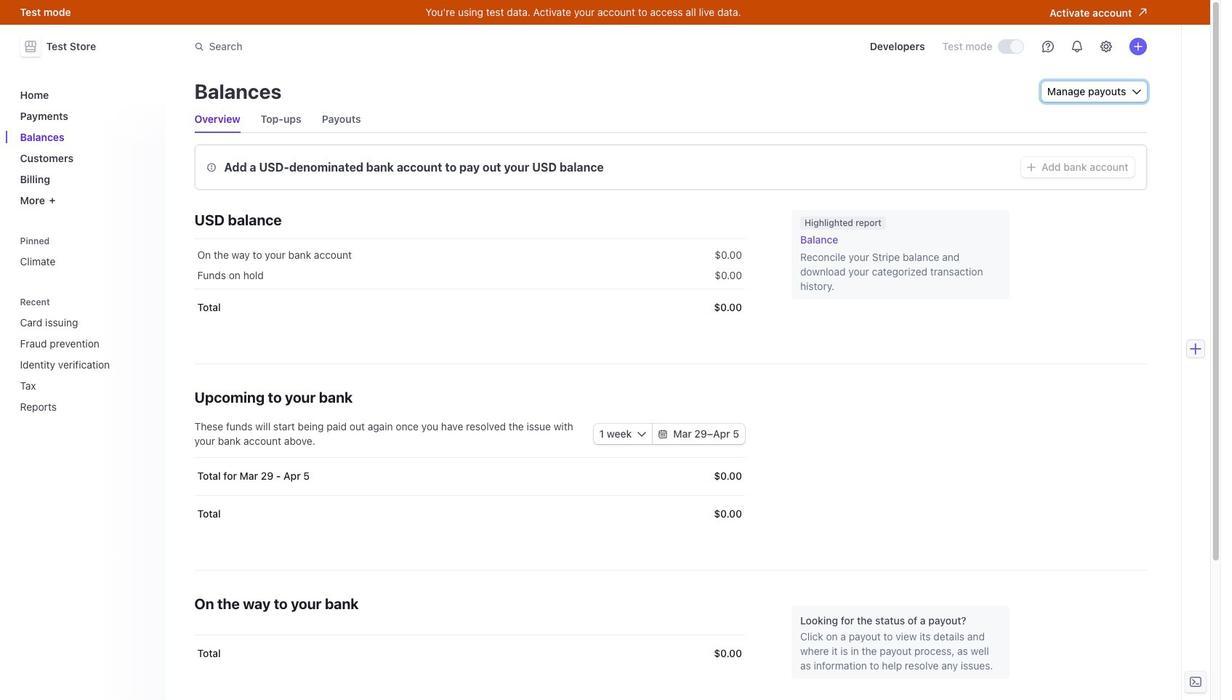 Task type: locate. For each thing, give the bounding box(es) containing it.
Search text field
[[186, 33, 596, 60]]

1 grid from the top
[[195, 239, 745, 327]]

0 vertical spatial grid
[[195, 239, 745, 327]]

6 row from the top
[[195, 635, 745, 673]]

svg image
[[1133, 87, 1141, 96], [638, 430, 647, 439], [659, 430, 668, 439]]

2 horizontal spatial svg image
[[1133, 87, 1141, 96]]

svg image
[[1028, 163, 1036, 172]]

settings image
[[1101, 41, 1112, 52]]

0 horizontal spatial svg image
[[638, 430, 647, 439]]

1 vertical spatial grid
[[195, 457, 745, 533]]

2 grid from the top
[[195, 457, 745, 533]]

core navigation links element
[[14, 83, 157, 212]]

1 recent element from the top
[[14, 297, 157, 419]]

recent element
[[14, 297, 157, 419], [14, 311, 157, 419]]

None search field
[[186, 33, 596, 60]]

3 row from the top
[[195, 289, 745, 327]]

1 row from the top
[[195, 239, 745, 268]]

row
[[195, 239, 745, 268], [195, 263, 745, 289], [195, 289, 745, 327], [195, 457, 745, 495], [195, 495, 745, 533], [195, 635, 745, 673]]

1 horizontal spatial svg image
[[659, 430, 668, 439]]

grid
[[195, 239, 745, 327], [195, 457, 745, 533]]

tab list
[[195, 106, 1147, 133]]



Task type: vqa. For each thing, say whether or not it's contained in the screenshot.
Settings icon
yes



Task type: describe. For each thing, give the bounding box(es) containing it.
5 row from the top
[[195, 495, 745, 533]]

2 recent element from the top
[[14, 311, 157, 419]]

help image
[[1042, 41, 1054, 52]]

pinned element
[[14, 236, 157, 273]]

4 row from the top
[[195, 457, 745, 495]]

notifications image
[[1071, 41, 1083, 52]]

2 row from the top
[[195, 263, 745, 289]]

Test mode checkbox
[[999, 40, 1023, 53]]



